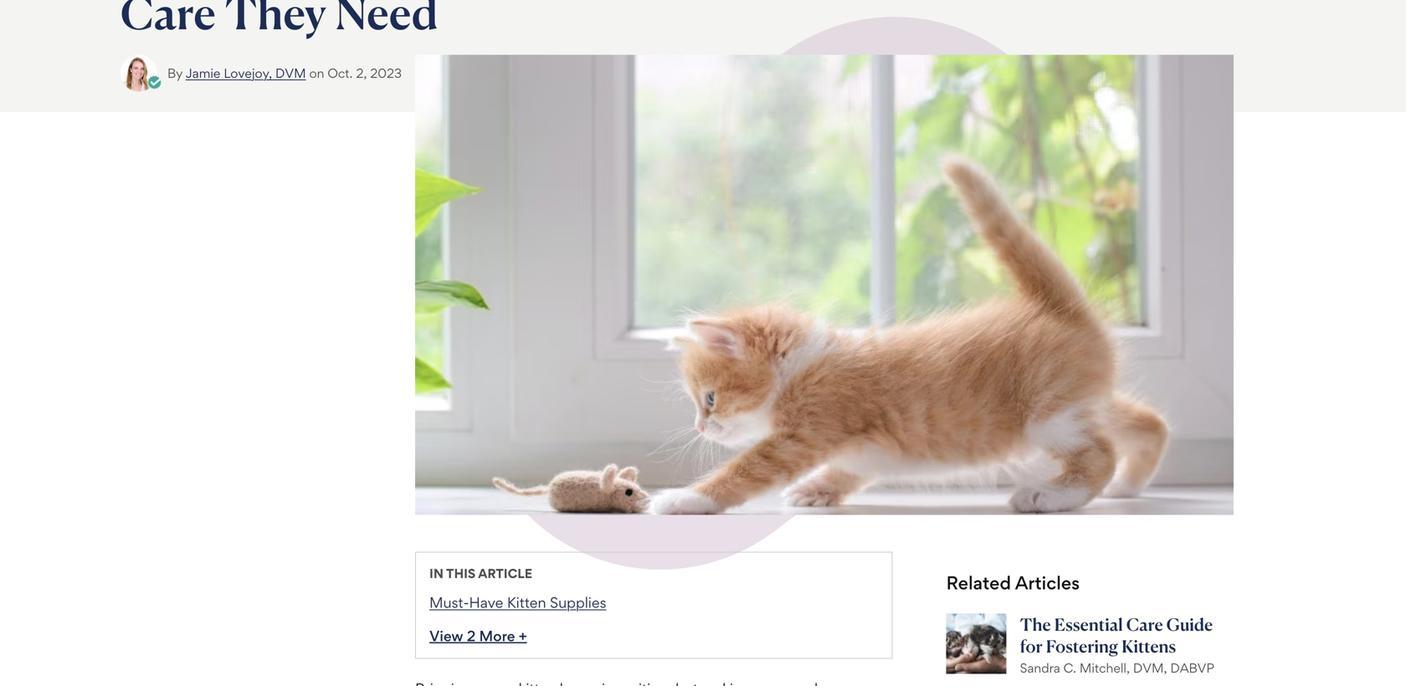 Task type: locate. For each thing, give the bounding box(es) containing it.
have
[[469, 594, 504, 612]]

fostering
[[1047, 636, 1119, 657]]

this
[[446, 566, 476, 582]]

article
[[478, 566, 533, 582]]

must-have kitten supplies
[[430, 594, 607, 612]]

on
[[309, 65, 324, 81]]

in
[[430, 566, 444, 582]]

oct.
[[328, 65, 353, 81]]

related
[[947, 572, 1012, 595]]

by
[[167, 65, 183, 81]]

related articles
[[947, 572, 1080, 595]]

articles
[[1016, 572, 1080, 595]]

in this article
[[430, 566, 533, 582]]

jamie
[[186, 65, 221, 81]]

care
[[1127, 614, 1164, 636]]

jamie lovejoy, dvm link
[[186, 65, 306, 81]]

dabvp
[[1171, 661, 1215, 676]]

sandra
[[1021, 661, 1061, 676]]

article element
[[430, 566, 879, 612]]

supplies
[[550, 594, 607, 612]]

must-have kitten supplies link
[[430, 594, 607, 612]]

must-
[[430, 594, 469, 612]]

2
[[467, 628, 476, 646]]



Task type: describe. For each thing, give the bounding box(es) containing it.
essential
[[1055, 614, 1124, 636]]

dvm,
[[1134, 661, 1168, 676]]

for
[[1021, 636, 1043, 657]]

+
[[519, 628, 527, 646]]

guide
[[1167, 614, 1214, 636]]

more
[[479, 628, 515, 646]]

kittens
[[1122, 636, 1177, 657]]

jamie lovejoy, dvm image
[[121, 55, 157, 92]]

the
[[1021, 614, 1052, 636]]

orange and white kitten playing with a mouse toy image
[[415, 55, 1234, 515]]

c.
[[1064, 661, 1077, 676]]

view 2 more +
[[430, 628, 527, 646]]

mitchell,
[[1080, 661, 1131, 676]]

the essential care guide for fostering kittens sandra c. mitchell, dvm, dabvp
[[1021, 614, 1215, 676]]

2023
[[370, 65, 402, 81]]

2,
[[356, 65, 367, 81]]

lovejoy,
[[224, 65, 272, 81]]

dvm
[[276, 65, 306, 81]]

view
[[430, 628, 464, 646]]

kitten
[[507, 594, 546, 612]]

by jamie lovejoy, dvm on oct. 2, 2023
[[167, 65, 402, 81]]



Task type: vqa. For each thing, say whether or not it's contained in the screenshot.
No
no



